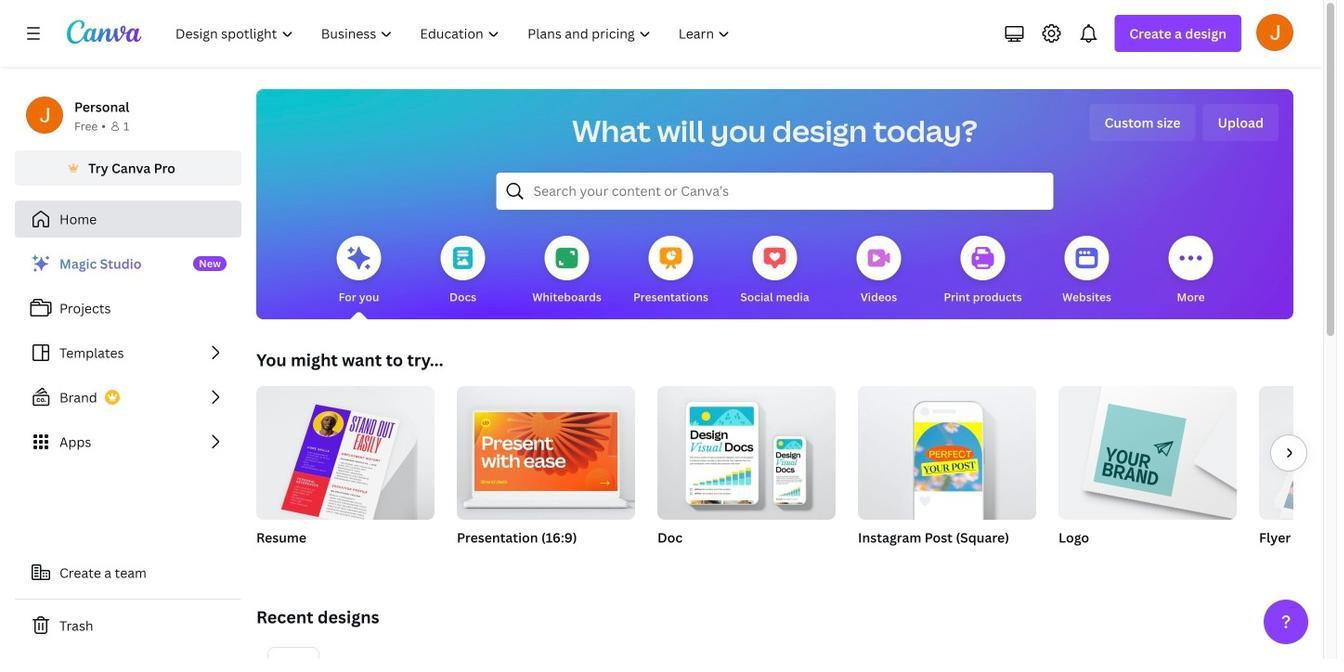 Task type: locate. For each thing, give the bounding box(es) containing it.
None search field
[[497, 173, 1054, 210]]

list
[[15, 245, 242, 461]]

group
[[256, 379, 435, 570], [256, 379, 435, 528], [457, 379, 636, 570], [457, 379, 636, 520], [658, 379, 836, 570], [658, 379, 836, 520], [859, 379, 1037, 570], [859, 379, 1037, 520], [1059, 379, 1238, 570], [1059, 379, 1238, 520], [1260, 387, 1338, 570], [1260, 387, 1338, 520]]



Task type: describe. For each thing, give the bounding box(es) containing it.
Search search field
[[534, 174, 1017, 209]]

top level navigation element
[[164, 15, 746, 52]]

jeremy miller image
[[1257, 14, 1294, 51]]



Task type: vqa. For each thing, say whether or not it's contained in the screenshot.
SEARCH BOX on the top
yes



